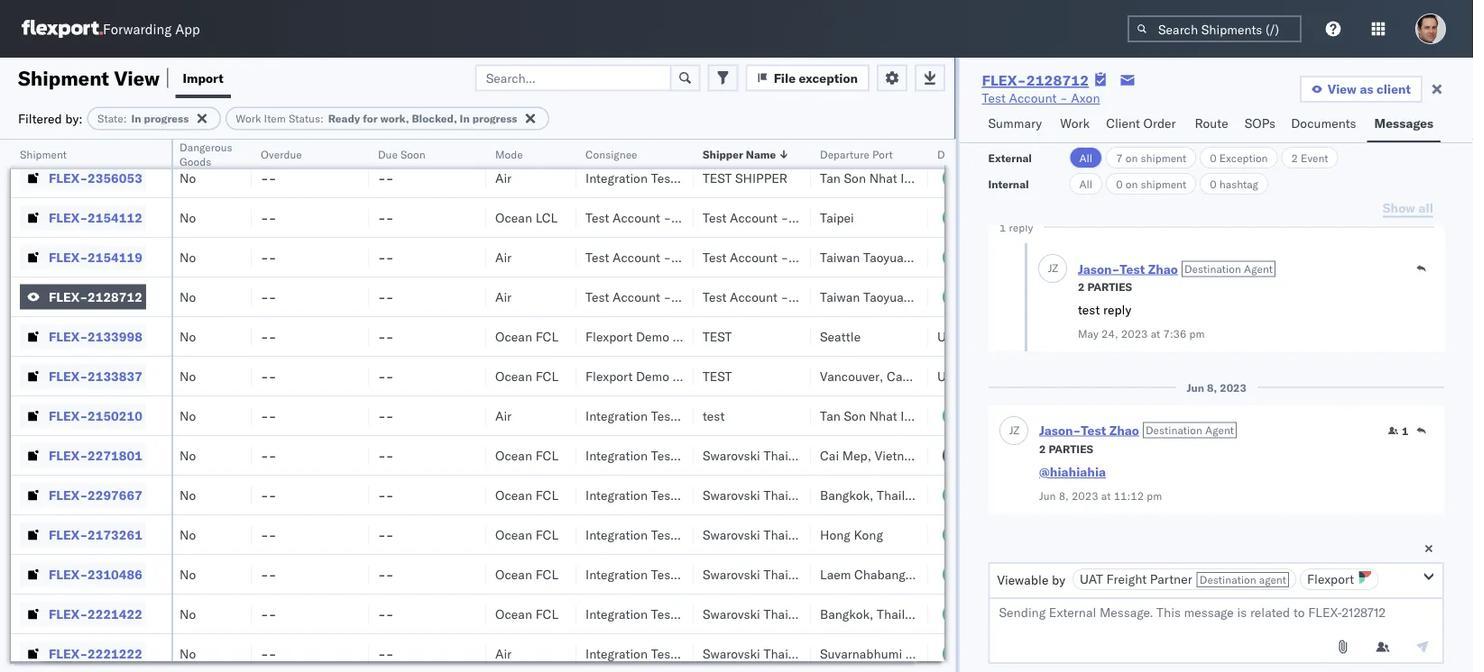 Task type: locate. For each thing, give the bounding box(es) containing it.
flex- down "flex-2221422" button
[[49, 646, 88, 662]]

work for work item status : ready for work, blocked, in progress
[[236, 112, 261, 125]]

parties up test reply may 24, 2023 at 7:36 pm
[[1087, 280, 1132, 294]]

departure left date
[[937, 147, 987, 161]]

agent down hashtag
[[1244, 262, 1272, 276]]

1 horizontal spatial at
[[1150, 327, 1160, 341]]

on for 7
[[1126, 151, 1138, 165]]

overdue
[[261, 147, 302, 161]]

1 vertical spatial all
[[1079, 177, 1093, 191]]

10 no from the top
[[180, 488, 196, 503]]

2 shipment from the top
[[1141, 177, 1186, 191]]

flex- for the flex-2154119 button
[[49, 249, 88, 265]]

destination left agent
[[1200, 574, 1256, 587]]

0 vertical spatial flexport demo shipper co.
[[585, 329, 738, 345]]

1 vertical spatial j
[[1009, 424, 1013, 438]]

1 horizontal spatial view
[[1328, 81, 1357, 97]]

0 horizontal spatial 2
[[1039, 442, 1045, 456]]

13 no from the top
[[180, 607, 196, 622]]

for
[[363, 112, 378, 125]]

2 all from the top
[[1079, 177, 1093, 191]]

2 parties button for test
[[1078, 278, 1132, 294]]

flex- for flex-2221222 button
[[49, 646, 88, 662]]

1 shipper from the top
[[735, 130, 788, 146]]

at
[[1150, 327, 1160, 341], [1101, 489, 1110, 503]]

3 no from the top
[[180, 210, 196, 226]]

2 vertical spatial flexport
[[1307, 572, 1354, 588]]

7 resize handle column header from the left
[[789, 140, 811, 673]]

2 on from the top
[[1126, 177, 1138, 191]]

shipment up 0 on shipment
[[1141, 151, 1186, 165]]

4 swarovski thailand test from the top
[[703, 567, 840, 583]]

2 up @hiahiahia
[[1039, 442, 1045, 456]]

1 vertical spatial 8,
[[1058, 489, 1068, 503]]

0 vertical spatial all
[[1079, 151, 1093, 165]]

1 in from the left
[[131, 112, 141, 125]]

dangerous
[[180, 140, 232, 154]]

jason-test zhao button
[[1078, 261, 1178, 277], [1039, 423, 1139, 438]]

2 up the may
[[1078, 280, 1084, 294]]

lcl
[[535, 130, 558, 146], [535, 210, 558, 226]]

swarovski thailand test
[[703, 448, 840, 464], [703, 488, 840, 503], [703, 527, 840, 543], [703, 567, 840, 583], [703, 607, 840, 622], [703, 646, 840, 662]]

at inside test reply may 24, 2023 at 7:36 pm
[[1150, 327, 1160, 341]]

destination
[[1184, 262, 1241, 276], [1145, 424, 1202, 437], [1200, 574, 1256, 587]]

resize handle column header for consignee
[[672, 140, 694, 673]]

shipment
[[18, 65, 109, 90], [20, 147, 67, 161]]

air for flex-2150210
[[495, 408, 512, 424]]

jason-test zhao button for test
[[1078, 261, 1178, 277]]

parties up @hiahiahia
[[1048, 442, 1093, 456]]

swarovski thailand test for 2221222
[[703, 646, 840, 662]]

0 vertical spatial agent
[[1244, 262, 1272, 276]]

2 air from the top
[[495, 249, 512, 265]]

shipment button
[[11, 143, 153, 161]]

unknown for seattle
[[937, 329, 991, 345]]

flex- down flex-2133837 button at the bottom left
[[49, 408, 88, 424]]

flex- down 'flex-2356053' 'button'
[[49, 210, 88, 226]]

ocean for 2133998
[[495, 329, 532, 345]]

1 lcl from the top
[[535, 130, 558, 146]]

0 vertical spatial jun
[[1186, 381, 1204, 395]]

in right blocked,
[[460, 112, 470, 125]]

1 horizontal spatial j
[[1048, 262, 1052, 275]]

view up state : in progress
[[114, 65, 160, 90]]

8 no from the top
[[180, 408, 196, 424]]

1 vertical spatial 2 parties button
[[1039, 441, 1093, 456]]

5 resize handle column header from the left
[[555, 140, 576, 673]]

1 vertical spatial 1
[[1401, 424, 1408, 438]]

kaohsiung,
[[820, 130, 884, 146]]

0 vertical spatial z
[[1052, 262, 1058, 275]]

1 horizontal spatial 2
[[1078, 280, 1084, 294]]

0 vertical spatial jason-
[[1078, 261, 1119, 277]]

2 parties up @hiahiahia
[[1039, 442, 1093, 456]]

1 vertical spatial j z
[[1009, 424, 1019, 438]]

flex-2150210
[[49, 408, 142, 424]]

account inside test account - axon link
[[1009, 90, 1057, 106]]

2023 inside @hiahiahia jun 8, 2023 at 11:12 pm
[[1071, 489, 1098, 503]]

1 integration from the top
[[585, 130, 648, 146]]

2 vertical spatial integration
[[585, 408, 648, 424]]

3 swarovski from the top
[[703, 527, 760, 543]]

work left item
[[236, 112, 261, 125]]

ocean for 2221422
[[495, 607, 532, 622]]

2 left event
[[1291, 151, 1298, 165]]

flex- for flex-2271801 button
[[49, 448, 88, 464]]

1 vertical spatial lcl
[[535, 210, 558, 226]]

0 horizontal spatial j z
[[1009, 424, 1019, 438]]

j z for test
[[1048, 262, 1058, 275]]

bangkok, thailand down chabang,
[[820, 607, 927, 622]]

2 all button from the top
[[1069, 173, 1102, 195]]

flex-2128712 up summary
[[982, 71, 1089, 89]]

dangerous goods
[[180, 140, 232, 168]]

view inside button
[[1328, 81, 1357, 97]]

2 departure from the left
[[937, 147, 987, 161]]

no for flex-2173261
[[180, 527, 196, 543]]

1 shipment from the top
[[1141, 151, 1186, 165]]

1 vertical spatial ocean lcl
[[495, 210, 558, 226]]

no for flex-2271801
[[180, 448, 196, 464]]

1 horizontal spatial in
[[460, 112, 470, 125]]

4 swarovski from the top
[[703, 567, 760, 583]]

agent for test
[[1244, 262, 1272, 276]]

co. for seattle
[[720, 329, 738, 345]]

2221222
[[88, 646, 142, 662]]

flex-2297667
[[49, 488, 142, 503]]

progress up dangerous
[[144, 112, 189, 125]]

view
[[114, 65, 160, 90], [1328, 81, 1357, 97]]

unknown
[[937, 329, 991, 345], [937, 369, 991, 384]]

no for flex-2154119
[[180, 249, 196, 265]]

0 vertical spatial 2 parties
[[1078, 280, 1132, 294]]

test shipper down shipper name
[[703, 170, 788, 186]]

1 horizontal spatial 2023
[[1121, 327, 1147, 341]]

j for @hiahiahia
[[1009, 424, 1013, 438]]

resize handle column header for departure port
[[907, 140, 928, 673]]

2128712 up work button
[[1026, 71, 1089, 89]]

shipment for 0 on shipment
[[1141, 177, 1186, 191]]

6 ocean fcl from the top
[[495, 567, 558, 583]]

2 vertical spatial destination
[[1200, 574, 1256, 587]]

1 for 1
[[1401, 424, 1408, 438]]

all button left "7"
[[1069, 147, 1102, 169]]

7 on shipment
[[1116, 151, 1186, 165]]

1 vertical spatial jason-test zhao button
[[1039, 423, 1139, 438]]

partner
[[1150, 572, 1192, 588]]

0 horizontal spatial in
[[131, 112, 141, 125]]

0 vertical spatial test shipper
[[703, 130, 788, 146]]

ag for flex-2356053
[[762, 170, 780, 186]]

shipment inside button
[[20, 147, 67, 161]]

2 vertical spatial ag
[[762, 408, 780, 424]]

ocean fcl for flex-2297667
[[495, 488, 558, 503]]

0 vertical spatial unknown
[[937, 329, 991, 345]]

all button for 7
[[1069, 147, 1102, 169]]

shipper
[[735, 130, 788, 146], [735, 170, 788, 186]]

view left as
[[1328, 81, 1357, 97]]

shipment view
[[18, 65, 160, 90]]

hong
[[820, 527, 851, 543]]

1 vertical spatial at
[[1101, 489, 1110, 503]]

6 ocean from the top
[[495, 488, 532, 503]]

2 resize handle column header from the left
[[230, 140, 252, 673]]

2 on from the top
[[740, 170, 759, 186]]

5 ocean from the top
[[495, 448, 532, 464]]

co.
[[720, 329, 738, 345], [720, 369, 738, 384]]

at left 7:36
[[1150, 327, 1160, 341]]

3 fcl from the top
[[535, 448, 558, 464]]

all
[[1079, 151, 1093, 165], [1079, 177, 1093, 191]]

1 horizontal spatial test
[[1078, 302, 1099, 318]]

swarovski for 2297667
[[703, 488, 760, 503]]

jun down @hiahiahia button
[[1039, 489, 1055, 503]]

bangkok, down laem
[[820, 607, 874, 622]]

0 horizontal spatial j
[[1009, 424, 1013, 438]]

1 horizontal spatial departure
[[937, 147, 987, 161]]

2 ag from the top
[[762, 170, 780, 186]]

9 no from the top
[[180, 448, 196, 464]]

2 shipper from the top
[[735, 170, 788, 186]]

flexport demo shipper co.
[[585, 329, 738, 345], [585, 369, 738, 384]]

5 no from the top
[[180, 289, 196, 305]]

progress up mode
[[472, 112, 517, 125]]

1 vertical spatial bangkok, thailand
[[820, 607, 927, 622]]

0 horizontal spatial at
[[1101, 489, 1110, 503]]

swarovski thailand test for 2221422
[[703, 607, 840, 622]]

lcl down mode button
[[535, 210, 558, 226]]

1 horizontal spatial flex-2128712
[[982, 71, 1089, 89]]

flex- down flex-2150210 button
[[49, 448, 88, 464]]

0 vertical spatial 2023
[[1121, 327, 1147, 341]]

parties for test
[[1087, 280, 1132, 294]]

2 vertical spatial integration test account - on ag
[[585, 408, 780, 424]]

jason- up the may
[[1078, 261, 1119, 277]]

0 horizontal spatial 2128712
[[88, 289, 142, 305]]

reply up 24,
[[1103, 302, 1131, 318]]

destination down jun 8, 2023
[[1145, 424, 1202, 437]]

bangkok, thailand down cai mep, vietnam
[[820, 488, 927, 503]]

5 swarovski thailand test from the top
[[703, 607, 840, 622]]

0 vertical spatial j
[[1048, 262, 1052, 275]]

j z for @hiahiahia
[[1009, 424, 1019, 438]]

2 fcl from the top
[[535, 369, 558, 384]]

5 air from the top
[[495, 646, 512, 662]]

1 vertical spatial flexport
[[585, 369, 633, 384]]

flex-2173261 button
[[20, 523, 146, 548]]

1 horizontal spatial z
[[1052, 262, 1058, 275]]

0 horizontal spatial zhao
[[1109, 423, 1139, 438]]

2 parties button
[[1078, 278, 1132, 294], [1039, 441, 1093, 456]]

1 inside button
[[1401, 424, 1408, 438]]

1 vertical spatial bangkok,
[[820, 607, 874, 622]]

14 no from the top
[[180, 646, 196, 662]]

no for flex-2221422
[[180, 607, 196, 622]]

1 vertical spatial jason-
[[1039, 423, 1080, 438]]

import button
[[175, 58, 231, 98]]

0 vertical spatial bangkok,
[[820, 488, 874, 503]]

dangerous goods button
[[170, 136, 245, 169]]

soon
[[400, 147, 425, 161]]

taiwan
[[888, 130, 928, 146]]

unknown for vancouver, canada
[[937, 369, 991, 384]]

flex-2128712 down flex-2154119
[[49, 289, 142, 305]]

0 vertical spatial at
[[1150, 327, 1160, 341]]

2 no from the top
[[180, 170, 196, 186]]

flex- down "by:"
[[49, 130, 88, 146]]

shipment down filtered
[[20, 147, 67, 161]]

0 horizontal spatial pm
[[1146, 489, 1162, 503]]

1 vertical spatial co.
[[720, 369, 738, 384]]

shipper
[[703, 147, 743, 161], [673, 329, 717, 345], [673, 369, 717, 384]]

7:36
[[1163, 327, 1186, 341]]

view as client
[[1328, 81, 1411, 97]]

1 vertical spatial demo
[[636, 369, 669, 384]]

test reply may 24, 2023 at 7:36 pm
[[1078, 302, 1204, 341]]

2 flexport demo shipper co. from the top
[[585, 369, 738, 384]]

import
[[183, 70, 224, 86]]

integration for flex-2356053
[[585, 170, 648, 186]]

1 vertical spatial destination
[[1145, 424, 1202, 437]]

0 horizontal spatial 2023
[[1071, 489, 1098, 503]]

on right "7"
[[1126, 151, 1138, 165]]

5 ocean fcl from the top
[[495, 527, 558, 543]]

destination for test
[[1184, 262, 1241, 276]]

all button down work button
[[1069, 173, 1102, 195]]

11 no from the top
[[180, 527, 196, 543]]

0 vertical spatial parties
[[1087, 280, 1132, 294]]

1 vertical spatial integration test account - on ag
[[585, 170, 780, 186]]

jun down test reply may 24, 2023 at 7:36 pm
[[1186, 381, 1204, 395]]

0 vertical spatial destination
[[1184, 262, 1241, 276]]

8 ocean from the top
[[495, 567, 532, 583]]

swarovski
[[703, 448, 760, 464], [703, 488, 760, 503], [703, 527, 760, 543], [703, 567, 760, 583], [703, 607, 760, 622], [703, 646, 760, 662]]

lcl down search... 'text field' at the left of the page
[[535, 130, 558, 146]]

1 vertical spatial shipper
[[673, 329, 717, 345]]

8, inside @hiahiahia jun 8, 2023 at 11:12 pm
[[1058, 489, 1068, 503]]

0 vertical spatial co.
[[720, 329, 738, 345]]

jason-test zhao button for @hiahiahia
[[1039, 423, 1139, 438]]

6 swarovski from the top
[[703, 646, 760, 662]]

0 vertical spatial 8,
[[1207, 381, 1217, 395]]

shipper for air
[[735, 170, 788, 186]]

ocean lcl up mode
[[495, 130, 558, 146]]

0 vertical spatial lcl
[[535, 130, 558, 146]]

2128712 up 2133998
[[88, 289, 142, 305]]

1 test shipper from the top
[[703, 130, 788, 146]]

flex- down the flex-2154119 button
[[49, 289, 88, 305]]

1 flexport demo shipper co. from the top
[[585, 329, 738, 345]]

2 lcl from the top
[[535, 210, 558, 226]]

z for @hiahiahia
[[1013, 424, 1019, 438]]

z for test
[[1052, 262, 1058, 275]]

at left the 11:12
[[1101, 489, 1110, 503]]

2 ocean lcl from the top
[[495, 210, 558, 226]]

departure for departure port
[[820, 147, 869, 161]]

1 : from the left
[[123, 112, 127, 125]]

1 departure from the left
[[820, 147, 869, 161]]

jun inside @hiahiahia jun 8, 2023 at 11:12 pm
[[1039, 489, 1055, 503]]

2 bangkok, thailand from the top
[[820, 607, 927, 622]]

departure port button
[[811, 143, 910, 161]]

flex- for "flex-2221422" button
[[49, 607, 88, 622]]

7 ocean from the top
[[495, 527, 532, 543]]

departure down the kaohsiung,
[[820, 147, 869, 161]]

0 left hashtag
[[1210, 177, 1217, 191]]

flex- down flex-2297667 button
[[49, 527, 88, 543]]

2 vertical spatial shipper
[[673, 369, 717, 384]]

6 no from the top
[[180, 329, 196, 345]]

shipment down 7 on shipment
[[1141, 177, 1186, 191]]

no for flex-2356053
[[180, 170, 196, 186]]

2133837
[[88, 369, 142, 384]]

flexport inside flexport button
[[1307, 572, 1354, 588]]

0 vertical spatial shipper
[[703, 147, 743, 161]]

4 ocean from the top
[[495, 369, 532, 384]]

all down work button
[[1079, 177, 1093, 191]]

: left ready
[[320, 112, 324, 125]]

1 integration test account - on ag from the top
[[585, 130, 780, 146]]

2 parties
[[1078, 280, 1132, 294], [1039, 442, 1093, 456]]

0 vertical spatial on
[[740, 130, 759, 146]]

2 demo from the top
[[636, 369, 669, 384]]

1 vertical spatial shipment
[[20, 147, 67, 161]]

flex- for flex-2128712 button
[[49, 289, 88, 305]]

ocean lcl for test account - axon
[[495, 210, 558, 226]]

resize handle column header for shipper name
[[789, 140, 811, 673]]

3 ag from the top
[[762, 408, 780, 424]]

0 horizontal spatial departure
[[820, 147, 869, 161]]

swarovski for 2221422
[[703, 607, 760, 622]]

1 vertical spatial agent
[[1205, 424, 1234, 437]]

flex-2128712 inside button
[[49, 289, 142, 305]]

2 bangkok, from the top
[[820, 607, 874, 622]]

1 ocean from the top
[[495, 130, 532, 146]]

1 vertical spatial jun
[[1039, 489, 1055, 503]]

integration for flex-2388003
[[585, 130, 648, 146]]

3 swarovski thailand test from the top
[[703, 527, 840, 543]]

@hiahiahia button
[[1039, 465, 1106, 480]]

1 horizontal spatial 2128712
[[1026, 71, 1089, 89]]

flex- down flex-2154112 button
[[49, 249, 88, 265]]

2 vertical spatial 2023
[[1071, 489, 1098, 503]]

jason-test zhao destination agent up test reply may 24, 2023 at 7:36 pm
[[1078, 261, 1272, 277]]

0 down "7"
[[1116, 177, 1123, 191]]

1 horizontal spatial j z
[[1048, 262, 1058, 275]]

on down 7 on shipment
[[1126, 177, 1138, 191]]

ocean lcl
[[495, 130, 558, 146], [495, 210, 558, 226]]

0 vertical spatial pm
[[1189, 327, 1204, 341]]

in right state
[[131, 112, 141, 125]]

2 swarovski thailand test from the top
[[703, 488, 840, 503]]

consignee
[[585, 147, 637, 161]]

test
[[703, 130, 732, 146], [703, 170, 732, 186], [703, 329, 732, 345], [703, 369, 732, 384]]

0 horizontal spatial flex-2128712
[[49, 289, 142, 305]]

2 swarovski from the top
[[703, 488, 760, 503]]

mode button
[[486, 143, 558, 161]]

jason-test zhao button up @hiahiahia
[[1039, 423, 1139, 438]]

no for flex-2133837
[[180, 369, 196, 384]]

flex- inside "button"
[[49, 527, 88, 543]]

agent down jun 8, 2023
[[1205, 424, 1234, 437]]

0 vertical spatial jason-test zhao destination agent
[[1078, 261, 1272, 277]]

4 air from the top
[[495, 408, 512, 424]]

flex- down flex-2271801 button
[[49, 488, 88, 503]]

client
[[1377, 81, 1411, 97]]

4 no from the top
[[180, 249, 196, 265]]

j
[[1048, 262, 1052, 275], [1009, 424, 1013, 438]]

resize handle column header for mode
[[555, 140, 576, 673]]

@hiahiahia
[[1039, 465, 1106, 480]]

1 ocean lcl from the top
[[495, 130, 558, 146]]

1 all from the top
[[1079, 151, 1093, 165]]

jason-test zhao destination agent for @hiahiahia
[[1039, 423, 1234, 438]]

2 parties up 24,
[[1078, 280, 1132, 294]]

test inside test reply may 24, 2023 at 7:36 pm
[[1078, 302, 1099, 318]]

on
[[1126, 151, 1138, 165], [1126, 177, 1138, 191]]

forwarding app
[[103, 20, 200, 37]]

all left "7"
[[1079, 151, 1093, 165]]

vietnam
[[875, 448, 922, 464]]

ocean fcl for flex-2133837
[[495, 369, 558, 384]]

2 parties for @hiahiahia
[[1039, 442, 1093, 456]]

2 integration from the top
[[585, 170, 648, 186]]

pm right the 11:12
[[1146, 489, 1162, 503]]

3 ocean from the top
[[495, 329, 532, 345]]

1 all button from the top
[[1069, 147, 1102, 169]]

test shipper up shipper name
[[703, 130, 788, 146]]

1 unknown from the top
[[937, 329, 991, 345]]

reply down the internal
[[1009, 221, 1033, 234]]

2 parties for test
[[1078, 280, 1132, 294]]

1 air from the top
[[495, 170, 512, 186]]

0 vertical spatial shipment
[[1141, 151, 1186, 165]]

work inside work button
[[1060, 115, 1090, 131]]

0 horizontal spatial agent
[[1205, 424, 1234, 437]]

ocean fcl
[[495, 329, 558, 345], [495, 369, 558, 384], [495, 448, 558, 464], [495, 488, 558, 503], [495, 527, 558, 543], [495, 567, 558, 583], [495, 607, 558, 622]]

1 swarovski thailand test from the top
[[703, 448, 840, 464]]

0 vertical spatial shipper
[[735, 130, 788, 146]]

reply for test
[[1103, 302, 1131, 318]]

jason-test zhao destination agent up @hiahiahia jun 8, 2023 at 11:12 pm
[[1039, 423, 1234, 438]]

1 co. from the top
[[720, 329, 738, 345]]

zhao up @hiahiahia jun 8, 2023 at 11:12 pm
[[1109, 423, 1139, 438]]

2 unknown from the top
[[937, 369, 991, 384]]

0 vertical spatial demo
[[636, 329, 669, 345]]

account
[[1009, 90, 1057, 106], [678, 130, 726, 146], [678, 170, 726, 186], [613, 210, 660, 226], [730, 210, 777, 226], [613, 249, 660, 265], [730, 249, 777, 265], [613, 289, 660, 305], [730, 289, 777, 305], [678, 408, 726, 424]]

:
[[123, 112, 127, 125], [320, 112, 324, 125]]

8 resize handle column header from the left
[[907, 140, 928, 673]]

flex- down flex-2128712 button
[[49, 329, 88, 345]]

may
[[1078, 327, 1098, 341]]

1 resize handle column header from the left
[[150, 140, 171, 673]]

destination up 7:36
[[1184, 262, 1241, 276]]

0 horizontal spatial progress
[[144, 112, 189, 125]]

5 swarovski from the top
[[703, 607, 760, 622]]

in
[[131, 112, 141, 125], [460, 112, 470, 125]]

1 vertical spatial ag
[[762, 170, 780, 186]]

fcl for flex-2173261
[[535, 527, 558, 543]]

1 no from the top
[[180, 130, 196, 146]]

documents button
[[1284, 107, 1367, 143]]

work for work
[[1060, 115, 1090, 131]]

0 horizontal spatial reply
[[1009, 221, 1033, 234]]

3 integration test account - on ag from the top
[[585, 408, 780, 424]]

no
[[180, 130, 196, 146], [180, 170, 196, 186], [180, 210, 196, 226], [180, 249, 196, 265], [180, 289, 196, 305], [180, 329, 196, 345], [180, 369, 196, 384], [180, 408, 196, 424], [180, 448, 196, 464], [180, 488, 196, 503], [180, 527, 196, 543], [180, 567, 196, 583], [180, 607, 196, 622], [180, 646, 196, 662]]

1 vertical spatial integration
[[585, 170, 648, 186]]

2023 inside test reply may 24, 2023 at 7:36 pm
[[1121, 327, 1147, 341]]

client order button
[[1099, 107, 1188, 143]]

1 bangkok, from the top
[[820, 488, 874, 503]]

reply inside test reply may 24, 2023 at 7:36 pm
[[1103, 302, 1131, 318]]

reply
[[1009, 221, 1033, 234], [1103, 302, 1131, 318]]

flex-2133998 button
[[20, 324, 146, 350]]

3 air from the top
[[495, 289, 512, 305]]

bangkok, up hong kong
[[820, 488, 874, 503]]

3 ocean fcl from the top
[[495, 448, 558, 464]]

1 vertical spatial 2128712
[[88, 289, 142, 305]]

1 horizontal spatial reply
[[1103, 302, 1131, 318]]

0 vertical spatial all button
[[1069, 147, 1102, 169]]

flexport demo shipper co. for vancouver, canada
[[585, 369, 738, 384]]

1 on from the top
[[740, 130, 759, 146]]

flexport. image
[[22, 20, 103, 38]]

2 vertical spatial 2
[[1039, 442, 1045, 456]]

0 vertical spatial 2
[[1291, 151, 1298, 165]]

2 parties button up @hiahiahia
[[1039, 441, 1093, 456]]

flex- down flex-2133998 button
[[49, 369, 88, 384]]

3 integration from the top
[[585, 408, 648, 424]]

1 vertical spatial test shipper
[[703, 170, 788, 186]]

1 bangkok, thailand from the top
[[820, 488, 927, 503]]

ag for flex-2388003
[[762, 130, 780, 146]]

4 fcl from the top
[[535, 488, 558, 503]]

1 swarovski from the top
[[703, 448, 760, 464]]

fcl for flex-2133837
[[535, 369, 558, 384]]

swarovski thailand test for 2173261
[[703, 527, 840, 543]]

swarovski for 2221222
[[703, 646, 760, 662]]

0 vertical spatial ag
[[762, 130, 780, 146]]

thailand for 2221222
[[764, 646, 813, 662]]

test shipper for ocean lcl
[[703, 130, 788, 146]]

0 left exception
[[1210, 151, 1217, 165]]

2 ocean fcl from the top
[[495, 369, 558, 384]]

air for flex-2221222
[[495, 646, 512, 662]]

1 ocean fcl from the top
[[495, 329, 558, 345]]

flex- down flex-2173261 "button"
[[49, 567, 88, 583]]

1 vertical spatial z
[[1013, 424, 1019, 438]]

2 test shipper from the top
[[703, 170, 788, 186]]

flexport demo shipper co. for seattle
[[585, 329, 738, 345]]

2388003
[[88, 130, 142, 146]]

0 vertical spatial jason-test zhao button
[[1078, 261, 1178, 277]]

6 resize handle column header from the left
[[672, 140, 694, 673]]

1 reply
[[999, 221, 1033, 234]]

flex- down shipment button
[[49, 170, 88, 186]]

due
[[378, 147, 398, 161]]

0 horizontal spatial work
[[236, 112, 261, 125]]

6 fcl from the top
[[535, 567, 558, 583]]

shipper down name
[[735, 170, 788, 186]]

ocean
[[495, 130, 532, 146], [495, 210, 532, 226], [495, 329, 532, 345], [495, 369, 532, 384], [495, 448, 532, 464], [495, 488, 532, 503], [495, 527, 532, 543], [495, 567, 532, 583], [495, 607, 532, 622]]

filtered by:
[[18, 111, 83, 126]]

1 on from the top
[[1126, 151, 1138, 165]]

: up 2388003
[[123, 112, 127, 125]]

mode
[[495, 147, 523, 161]]

2310486
[[88, 567, 142, 583]]

file exception button
[[746, 64, 870, 92], [746, 64, 870, 92]]

12 no from the top
[[180, 567, 196, 583]]

integration test account - on ag for flex-2388003
[[585, 130, 780, 146]]

1 ag from the top
[[762, 130, 780, 146]]

agent
[[1244, 262, 1272, 276], [1205, 424, 1234, 437]]

jason-
[[1078, 261, 1119, 277], [1039, 423, 1080, 438]]

4 ocean fcl from the top
[[495, 488, 558, 503]]

pm right 7:36
[[1189, 327, 1204, 341]]

flex- inside 'button'
[[49, 170, 88, 186]]

0 horizontal spatial z
[[1013, 424, 1019, 438]]

shipper up name
[[735, 130, 788, 146]]

2 parties button up 24,
[[1078, 278, 1132, 294]]

0 vertical spatial integration test account - on ag
[[585, 130, 780, 146]]

kong
[[854, 527, 883, 543]]

jason- up @hiahiahia
[[1039, 423, 1080, 438]]

1 horizontal spatial jun
[[1186, 381, 1204, 395]]

ocean lcl down mode button
[[495, 210, 558, 226]]

7 fcl from the top
[[535, 607, 558, 622]]

work down test account - axon link
[[1060, 115, 1090, 131]]

jason-test zhao button up test reply may 24, 2023 at 7:36 pm
[[1078, 261, 1178, 277]]

flex- down flex-2310486 button on the left of page
[[49, 607, 88, 622]]

integration test account - on ag for flex-2150210
[[585, 408, 780, 424]]

resize handle column header
[[150, 140, 171, 673], [230, 140, 252, 673], [347, 140, 369, 673], [465, 140, 486, 673], [555, 140, 576, 673], [672, 140, 694, 673], [789, 140, 811, 673], [907, 140, 928, 673]]

zhao up test reply may 24, 2023 at 7:36 pm
[[1148, 261, 1178, 277]]

swarovski for 2271801
[[703, 448, 760, 464]]

shipment up "by:"
[[18, 65, 109, 90]]

3 on from the top
[[740, 408, 759, 424]]



Task type: vqa. For each thing, say whether or not it's contained in the screenshot.


Task type: describe. For each thing, give the bounding box(es) containing it.
fcl for flex-2221422
[[535, 607, 558, 622]]

4 test from the top
[[703, 369, 732, 384]]

integration test account - on ag for flex-2356053
[[585, 170, 780, 186]]

shipper for seattle
[[673, 329, 717, 345]]

flex- for 'flex-2388003' button
[[49, 130, 88, 146]]

viewable
[[997, 573, 1049, 589]]

date
[[990, 147, 1013, 161]]

filtered
[[18, 111, 62, 126]]

hong kong
[[820, 527, 883, 543]]

test for test
[[703, 408, 725, 424]]

1 test from the top
[[703, 130, 732, 146]]

flex- for flex-2154112 button
[[49, 210, 88, 226]]

0 vertical spatial 2128712
[[1026, 71, 1089, 89]]

2133998
[[88, 329, 142, 345]]

flex-2154119 button
[[20, 245, 146, 270]]

flex-2128712 link
[[982, 71, 1089, 89]]

no for flex-2297667
[[180, 488, 196, 503]]

summary button
[[981, 107, 1053, 143]]

integration for flex-2150210
[[585, 408, 648, 424]]

hashtag
[[1219, 177, 1258, 191]]

flex-2356053 button
[[20, 166, 146, 191]]

ocean for 2388003
[[495, 130, 532, 146]]

ag for flex-2150210
[[762, 408, 780, 424]]

flex- for flex-2173261 "button"
[[49, 527, 88, 543]]

resize handle column header for dangerous goods
[[230, 140, 252, 673]]

demo for seattle
[[636, 329, 669, 345]]

2 parties button for @hiahiahia
[[1039, 441, 1093, 456]]

vancouver, canada
[[820, 369, 931, 384]]

flex-2297667 button
[[20, 483, 146, 508]]

air for flex-2128712
[[495, 289, 512, 305]]

zhao for @hiahiahia
[[1109, 423, 1139, 438]]

flex-2271801 button
[[20, 443, 146, 469]]

port
[[872, 147, 893, 161]]

1 progress from the left
[[144, 112, 189, 125]]

order
[[1143, 115, 1176, 131]]

departure date
[[937, 147, 1013, 161]]

bangkok, for flex-2297667
[[820, 488, 874, 503]]

co. for vancouver, canada
[[720, 369, 738, 384]]

exception
[[1219, 151, 1268, 165]]

2 event
[[1291, 151, 1328, 165]]

2173261
[[88, 527, 142, 543]]

flex-2221222
[[49, 646, 142, 662]]

test shipper for air
[[703, 170, 788, 186]]

flex- for flex-2133998 button
[[49, 329, 88, 345]]

air for flex-2356053
[[495, 170, 512, 186]]

uat freight partner destination agent
[[1080, 572, 1286, 588]]

mep,
[[842, 448, 871, 464]]

freight
[[1106, 572, 1147, 588]]

event
[[1301, 151, 1328, 165]]

swarovski thailand test for 2271801
[[703, 448, 840, 464]]

state
[[98, 112, 123, 125]]

ocean for 2310486
[[495, 567, 532, 583]]

flex-2356053
[[49, 170, 142, 186]]

shipment for shipment
[[20, 147, 67, 161]]

2128712 inside button
[[88, 289, 142, 305]]

test account - axon link
[[982, 89, 1100, 107]]

flex-2133837 button
[[20, 364, 146, 389]]

zhao for test
[[1148, 261, 1178, 277]]

ocean for 2173261
[[495, 527, 532, 543]]

2356053
[[88, 170, 142, 186]]

on for 0
[[1126, 177, 1138, 191]]

destination inside uat freight partner destination agent
[[1200, 574, 1256, 587]]

shipper name
[[703, 147, 776, 161]]

all for 7
[[1079, 151, 1093, 165]]

ocean for 2297667
[[495, 488, 532, 503]]

no for flex-2150210
[[180, 408, 196, 424]]

2 test from the top
[[703, 170, 732, 186]]

0 for 0 hashtag
[[1210, 177, 1217, 191]]

ocean fcl for flex-2271801
[[495, 448, 558, 464]]

2154112
[[88, 210, 142, 226]]

lcl for integration
[[535, 130, 558, 146]]

ocean for 2271801
[[495, 448, 532, 464]]

flex-2154119
[[49, 249, 142, 265]]

external
[[988, 151, 1032, 165]]

work,
[[380, 112, 409, 125]]

uat
[[1080, 572, 1103, 588]]

work button
[[1053, 107, 1099, 143]]

messages
[[1374, 115, 1434, 131]]

documents
[[1291, 115, 1356, 131]]

viewable by
[[997, 573, 1065, 589]]

fcl for flex-2297667
[[535, 488, 558, 503]]

agent
[[1259, 574, 1286, 587]]

lcl for test
[[535, 210, 558, 226]]

7
[[1116, 151, 1123, 165]]

pm inside test reply may 24, 2023 at 7:36 pm
[[1189, 327, 1204, 341]]

flex-2388003
[[49, 130, 142, 146]]

flex-2133998
[[49, 329, 142, 345]]

forwarding app link
[[22, 20, 200, 38]]

bangkok, thailand for flex-2297667
[[820, 488, 927, 503]]

departure for departure date
[[937, 147, 987, 161]]

all button for 0
[[1069, 173, 1102, 195]]

no for flex-2133998
[[180, 329, 196, 345]]

by
[[1052, 573, 1065, 589]]

0 on shipment
[[1116, 177, 1186, 191]]

pm inside @hiahiahia jun 8, 2023 at 11:12 pm
[[1146, 489, 1162, 503]]

resize handle column header for shipment
[[150, 140, 171, 673]]

shipment for shipment view
[[18, 65, 109, 90]]

2 in from the left
[[460, 112, 470, 125]]

destination for @hiahiahia
[[1145, 424, 1202, 437]]

3 test from the top
[[703, 329, 732, 345]]

flex-2221222 button
[[20, 642, 146, 667]]

forwarding
[[103, 20, 172, 37]]

no for flex-2128712
[[180, 289, 196, 305]]

on for flex-2388003
[[740, 130, 759, 146]]

2221422
[[88, 607, 142, 622]]

0 vertical spatial flex-2128712
[[982, 71, 1089, 89]]

goods
[[180, 155, 211, 168]]

flex-2128712 button
[[20, 285, 146, 310]]

thailand for 2221422
[[764, 607, 813, 622]]

flexport for vancouver, canada
[[585, 369, 633, 384]]

file exception
[[774, 70, 858, 86]]

flex-2154112 button
[[20, 205, 146, 230]]

3 resize handle column header from the left
[[347, 140, 369, 673]]

0 exception
[[1210, 151, 1268, 165]]

shipper for vancouver, canada
[[673, 369, 717, 384]]

shipper inside button
[[703, 147, 743, 161]]

flex-2388003 button
[[20, 126, 146, 151]]

flex-2133837
[[49, 369, 142, 384]]

1 horizontal spatial 8,
[[1207, 381, 1217, 395]]

shipper for ocean lcl
[[735, 130, 788, 146]]

reply for 1
[[1009, 221, 1033, 234]]

2 progress from the left
[[472, 112, 517, 125]]

Sending External Message. This message is related to FLEX-2128712 text field
[[988, 598, 1444, 665]]

flex-2221422
[[49, 607, 142, 622]]

due soon
[[378, 147, 425, 161]]

flex-2271801
[[49, 448, 142, 464]]

canada
[[887, 369, 931, 384]]

fcl for flex-2133998
[[535, 329, 558, 345]]

flex-2150210 button
[[20, 404, 146, 429]]

flex-2221422 button
[[20, 602, 146, 627]]

bangkok, thailand for flex-2221422
[[820, 607, 927, 622]]

swarovski thailand test for 2297667
[[703, 488, 840, 503]]

item
[[264, 112, 286, 125]]

ocean fcl for flex-2310486
[[495, 567, 558, 583]]

1 for 1 reply
[[999, 221, 1006, 234]]

flex-2173261
[[49, 527, 142, 543]]

jun 8, 2023
[[1186, 381, 1246, 395]]

j for test
[[1048, 262, 1052, 275]]

no for flex-2221222
[[180, 646, 196, 662]]

client
[[1106, 115, 1140, 131]]

file
[[774, 70, 796, 86]]

as
[[1360, 81, 1373, 97]]

sops
[[1245, 115, 1276, 131]]

cai
[[820, 448, 839, 464]]

flex-2310486
[[49, 567, 142, 583]]

client order
[[1106, 115, 1176, 131]]

work item status : ready for work, blocked, in progress
[[236, 112, 517, 125]]

jason- for @hiahiahia
[[1039, 423, 1080, 438]]

exception
[[799, 70, 858, 86]]

2 : from the left
[[320, 112, 324, 125]]

sops button
[[1237, 107, 1284, 143]]

2150210
[[88, 408, 142, 424]]

consignee button
[[576, 143, 676, 161]]

internal
[[988, 177, 1029, 191]]

fcl for flex-2310486
[[535, 567, 558, 583]]

thailand for 2297667
[[764, 488, 813, 503]]

2 for jun
[[1039, 442, 1045, 456]]

parties for @hiahiahia
[[1048, 442, 1093, 456]]

flex- for flex-2133837 button at the bottom left
[[49, 369, 88, 384]]

ocean lcl for integration test account - on ag
[[495, 130, 558, 146]]

ocean for 2154112
[[495, 210, 532, 226]]

1 vertical spatial 2023
[[1219, 381, 1246, 395]]

no for flex-2310486
[[180, 567, 196, 583]]

0 horizontal spatial view
[[114, 65, 160, 90]]

Search Shipments (/) text field
[[1128, 15, 1302, 42]]

flex- up summary
[[982, 71, 1026, 89]]

taipei
[[820, 210, 854, 226]]

no for flex-2154112
[[180, 210, 196, 226]]

view as client button
[[1300, 76, 1423, 103]]

kaohsiung, taiwan
[[820, 130, 928, 146]]

2 for reply
[[1078, 280, 1084, 294]]

thailand for 2271801
[[764, 448, 813, 464]]

2 horizontal spatial 2
[[1291, 151, 1298, 165]]

24,
[[1101, 327, 1118, 341]]

by:
[[65, 111, 83, 126]]

route button
[[1188, 107, 1237, 143]]

departure date button
[[928, 143, 1118, 161]]

shipment for 7 on shipment
[[1141, 151, 1186, 165]]

thailand for 2173261
[[764, 527, 813, 543]]

Search... text field
[[475, 64, 672, 92]]

laem
[[820, 567, 851, 583]]

at inside @hiahiahia jun 8, 2023 at 11:12 pm
[[1101, 489, 1110, 503]]

4 resize handle column header from the left
[[465, 140, 486, 673]]

air for flex-2154119
[[495, 249, 512, 265]]



